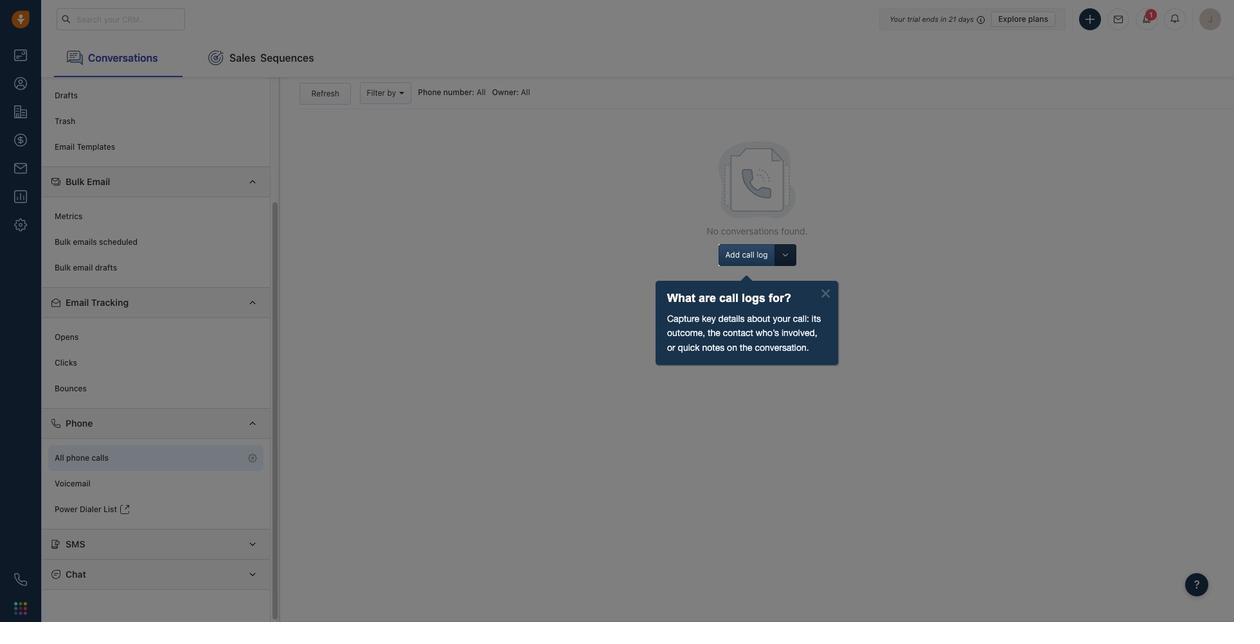 Task type: locate. For each thing, give the bounding box(es) containing it.
1 vertical spatial email
[[87, 176, 110, 187]]

no
[[707, 226, 719, 237]]

explore
[[999, 14, 1027, 23]]

phone left 'number'
[[418, 88, 441, 97]]

1 : from the left
[[472, 88, 475, 97]]

1 horizontal spatial all
[[521, 88, 530, 97]]

bulk
[[66, 176, 85, 187], [55, 237, 71, 247], [55, 263, 71, 273]]

1 horizontal spatial phone
[[418, 88, 441, 97]]

phone down bounces
[[66, 418, 93, 429]]

bulk up metrics
[[66, 176, 85, 187]]

filter by button
[[360, 82, 412, 104]]

bulk email drafts link
[[48, 255, 264, 281]]

:
[[472, 88, 475, 97], [517, 88, 519, 97]]

explore plans
[[999, 14, 1049, 23]]

your
[[890, 14, 905, 23]]

number
[[444, 88, 472, 97]]

0 horizontal spatial all
[[477, 88, 486, 97]]

2 : from the left
[[517, 88, 519, 97]]

phone number : all owner : all
[[418, 88, 530, 97]]

email down templates
[[87, 176, 110, 187]]

conversations
[[88, 52, 158, 63]]

bulk for bulk email
[[66, 176, 85, 187]]

templates
[[77, 142, 115, 152]]

bounces
[[55, 384, 87, 394]]

email tracking
[[66, 297, 129, 308]]

1 vertical spatial phone
[[66, 418, 93, 429]]

0 vertical spatial phone
[[418, 88, 441, 97]]

0 horizontal spatial :
[[472, 88, 475, 97]]

bulk email
[[66, 176, 110, 187]]

all right owner
[[521, 88, 530, 97]]

freshworks switcher image
[[14, 602, 27, 615]]

1
[[1150, 11, 1153, 19]]

email for templates
[[55, 142, 75, 152]]

all left owner
[[477, 88, 486, 97]]

trial
[[907, 14, 920, 23]]

opens
[[55, 333, 79, 342]]

explore plans link
[[992, 11, 1056, 27]]

phone
[[418, 88, 441, 97], [66, 418, 93, 429]]

sales
[[230, 52, 256, 63]]

email down trash
[[55, 142, 75, 152]]

email
[[55, 142, 75, 152], [87, 176, 110, 187], [66, 297, 89, 308]]

bulk emails scheduled link
[[48, 230, 264, 255]]

scheduled
[[99, 237, 138, 247]]

bulk left email
[[55, 263, 71, 273]]

metrics
[[55, 212, 83, 221]]

1 all from the left
[[477, 88, 486, 97]]

email
[[73, 263, 93, 273]]

clicks link
[[48, 350, 264, 376]]

tracking
[[91, 297, 129, 308]]

power dialer list
[[55, 505, 117, 515]]

all
[[477, 88, 486, 97], [521, 88, 530, 97]]

drafts
[[95, 263, 117, 273]]

in
[[941, 14, 947, 23]]

1 horizontal spatial :
[[517, 88, 519, 97]]

conversations link
[[54, 39, 183, 77]]

power
[[55, 505, 78, 515]]

phone for phone
[[66, 418, 93, 429]]

2 vertical spatial bulk
[[55, 263, 71, 273]]

dialer
[[80, 505, 101, 515]]

2 vertical spatial email
[[66, 297, 89, 308]]

opens link
[[48, 325, 264, 350]]

tab list
[[41, 39, 1234, 77]]

add call log
[[726, 250, 768, 260]]

emails
[[73, 237, 97, 247]]

voicemail link
[[48, 471, 264, 497]]

: right 'number'
[[517, 88, 519, 97]]

1 vertical spatial bulk
[[55, 237, 71, 247]]

phone for phone number : all owner : all
[[418, 88, 441, 97]]

bulk for bulk email drafts
[[55, 263, 71, 273]]

email templates link
[[48, 134, 264, 160]]

sales sequences
[[230, 52, 314, 63]]

0 vertical spatial email
[[55, 142, 75, 152]]

tab list containing conversations
[[41, 39, 1234, 77]]

conversations
[[721, 226, 779, 237]]

0 vertical spatial bulk
[[66, 176, 85, 187]]

0 horizontal spatial phone
[[66, 418, 93, 429]]

bulk left emails
[[55, 237, 71, 247]]

: left owner
[[472, 88, 475, 97]]

sales sequences link
[[195, 39, 327, 77]]

email left tracking
[[66, 297, 89, 308]]

Search your CRM... text field
[[57, 8, 185, 30]]

filter by
[[367, 88, 396, 98]]



Task type: vqa. For each thing, say whether or not it's contained in the screenshot.
scheduled
yes



Task type: describe. For each thing, give the bounding box(es) containing it.
add call log button
[[719, 244, 775, 266]]

ends
[[922, 14, 939, 23]]

add
[[726, 250, 740, 260]]

bulk for bulk emails scheduled
[[55, 237, 71, 247]]

bulk email drafts
[[55, 263, 117, 273]]

sequences
[[260, 52, 314, 63]]

days
[[959, 14, 974, 23]]

trash
[[55, 117, 75, 126]]

clicks
[[55, 358, 77, 368]]

found.
[[781, 226, 808, 237]]

phone element
[[8, 567, 33, 593]]

21
[[949, 14, 957, 23]]

filter
[[367, 88, 385, 98]]

drafts
[[55, 91, 78, 101]]

no conversations found.
[[707, 226, 808, 237]]

1 link
[[1136, 8, 1158, 30]]

drafts link
[[48, 83, 264, 109]]

refresh button
[[300, 83, 351, 105]]

call
[[742, 250, 755, 260]]

plans
[[1029, 14, 1049, 23]]

phone image
[[14, 574, 27, 586]]

email templates
[[55, 142, 115, 152]]

power dialer list link
[[48, 497, 264, 523]]

2 all from the left
[[521, 88, 530, 97]]

voicemail
[[55, 479, 90, 489]]

by
[[387, 88, 396, 98]]

log
[[757, 250, 768, 260]]

list
[[104, 505, 117, 515]]

your trial ends in 21 days
[[890, 14, 974, 23]]

metrics link
[[48, 204, 264, 230]]

email for tracking
[[66, 297, 89, 308]]

trash link
[[48, 109, 264, 134]]

bulk emails scheduled
[[55, 237, 138, 247]]

owner
[[492, 88, 517, 97]]

refresh
[[311, 89, 339, 98]]

hotspot (open by clicking or pressing space/enter) alert dialog
[[654, 271, 840, 368]]

bounces link
[[48, 376, 264, 402]]



